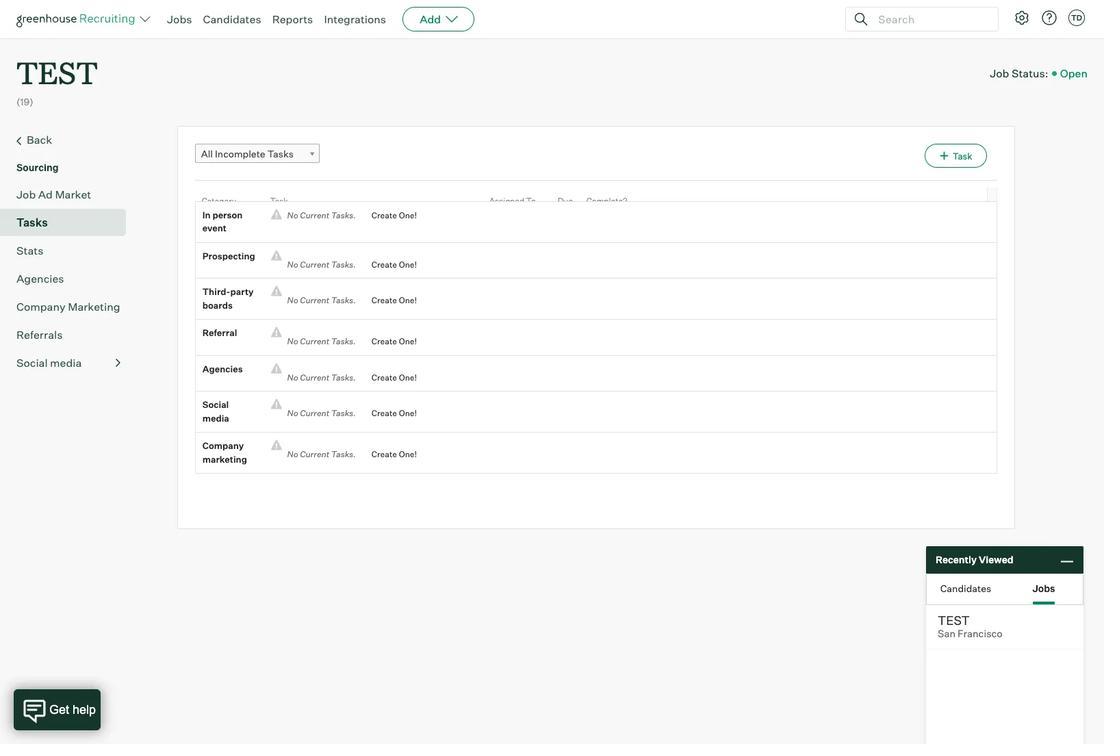 Task type: describe. For each thing, give the bounding box(es) containing it.
third-party boards
[[203, 286, 254, 311]]

tab list containing candidates
[[927, 575, 1084, 605]]

company marketing
[[203, 441, 247, 465]]

assigned to
[[490, 196, 536, 206]]

create one! for prospecting
[[372, 259, 417, 270]]

job ad market
[[16, 187, 91, 201]]

td
[[1072, 13, 1083, 23]]

reports link
[[272, 12, 313, 26]]

assigned
[[490, 196, 525, 206]]

create for company marketing
[[372, 449, 397, 460]]

one! for referral
[[399, 336, 417, 347]]

1 horizontal spatial agencies
[[203, 363, 243, 374]]

referrals link
[[16, 326, 121, 343]]

back
[[27, 133, 52, 146]]

current for third-party boards
[[300, 295, 330, 306]]

1 vertical spatial candidates
[[941, 583, 992, 594]]

social media link
[[16, 355, 121, 371]]

create for prospecting
[[372, 259, 397, 270]]

referrals
[[16, 328, 63, 342]]

create for agencies
[[372, 372, 397, 383]]

prospecting
[[203, 250, 255, 261]]

Search text field
[[875, 9, 986, 29]]

1 vertical spatial jobs
[[1033, 583, 1056, 594]]

add
[[420, 12, 441, 26]]

job status:
[[990, 66, 1049, 80]]

back link
[[16, 131, 121, 149]]

market
[[55, 187, 91, 201]]

current for company marketing
[[300, 449, 330, 460]]

no for in person event
[[287, 210, 298, 220]]

1 horizontal spatial media
[[203, 413, 229, 424]]

td button
[[1066, 7, 1088, 29]]

tasks. for referral
[[331, 336, 356, 347]]

create for referral
[[372, 336, 397, 347]]

greenhouse recruiting image
[[16, 11, 140, 27]]

no current tasks. for company marketing
[[282, 449, 361, 460]]

job ad market link
[[16, 186, 121, 202]]

one! for third-party boards
[[399, 295, 417, 306]]

job for job ad market
[[16, 187, 36, 201]]

open
[[1061, 66, 1088, 80]]

referral
[[203, 328, 237, 338]]

event
[[203, 223, 227, 234]]

current for agencies
[[300, 372, 330, 383]]

task for task
[[270, 196, 288, 206]]

create for social media
[[372, 408, 397, 419]]

current for prospecting
[[300, 259, 330, 270]]

create one! link for referral
[[361, 335, 417, 348]]

create one! for third-party boards
[[372, 295, 417, 306]]

one! for prospecting
[[399, 259, 417, 270]]

no current tasks. for social media
[[282, 408, 361, 419]]

recently
[[936, 554, 977, 566]]

no current tasks. for third-party boards
[[282, 295, 361, 306]]

party
[[230, 286, 254, 297]]

test (19)
[[16, 52, 98, 108]]

one! for in person event
[[399, 210, 417, 220]]

tasks. for prospecting
[[331, 259, 356, 270]]

in person event
[[203, 209, 243, 234]]

san
[[938, 628, 956, 640]]

sourcing
[[16, 161, 59, 173]]

francisco
[[958, 628, 1003, 640]]

no current tasks. for agencies
[[282, 372, 361, 383]]

0 vertical spatial agencies
[[16, 272, 64, 285]]

current for referral
[[300, 336, 330, 347]]

company for company marketing
[[203, 441, 244, 451]]

(19)
[[16, 96, 33, 108]]



Task type: locate. For each thing, give the bounding box(es) containing it.
company inside company marketing
[[203, 441, 244, 451]]

td button
[[1069, 10, 1086, 26]]

candidates down 'recently viewed'
[[941, 583, 992, 594]]

job inside job ad market link
[[16, 187, 36, 201]]

tasks link
[[16, 214, 121, 231]]

0 vertical spatial social
[[16, 356, 48, 370]]

2 create one! from the top
[[372, 259, 417, 270]]

job left ad
[[16, 187, 36, 201]]

no for prospecting
[[287, 259, 298, 270]]

1 create one! from the top
[[372, 210, 417, 220]]

tasks. for agencies
[[331, 372, 356, 383]]

company for company marketing
[[16, 300, 66, 313]]

0 horizontal spatial task
[[270, 196, 288, 206]]

2 create one! link from the top
[[361, 258, 417, 271]]

1 horizontal spatial test
[[938, 613, 970, 628]]

in
[[203, 209, 211, 220]]

create for in person event
[[372, 210, 397, 220]]

0 vertical spatial test
[[16, 52, 98, 92]]

7 no current tasks. from the top
[[282, 449, 361, 460]]

third-
[[203, 286, 230, 297]]

7 create one! from the top
[[372, 449, 417, 460]]

0 horizontal spatial tasks
[[16, 216, 48, 229]]

0 horizontal spatial company
[[16, 300, 66, 313]]

0 vertical spatial task
[[953, 150, 973, 161]]

test for test san francisco
[[938, 613, 970, 628]]

complete?
[[587, 196, 628, 206]]

3 no from the top
[[287, 295, 298, 306]]

test for test (19)
[[16, 52, 98, 92]]

test down "recently"
[[938, 613, 970, 628]]

2 no current tasks. from the top
[[282, 259, 361, 270]]

4 create from the top
[[372, 336, 397, 347]]

4 no from the top
[[287, 336, 298, 347]]

create one!
[[372, 210, 417, 220], [372, 259, 417, 270], [372, 295, 417, 306], [372, 336, 417, 347], [372, 372, 417, 383], [372, 408, 417, 419], [372, 449, 417, 460]]

test inside test san francisco
[[938, 613, 970, 628]]

1 create one! link from the top
[[361, 209, 417, 222]]

1 create from the top
[[372, 210, 397, 220]]

1 horizontal spatial jobs
[[1033, 583, 1056, 594]]

0 horizontal spatial media
[[50, 356, 82, 370]]

tasks.
[[331, 210, 356, 220], [331, 259, 356, 270], [331, 295, 356, 306], [331, 336, 356, 347], [331, 372, 356, 383], [331, 408, 356, 419], [331, 449, 356, 460]]

one! for company marketing
[[399, 449, 417, 460]]

1 horizontal spatial company
[[203, 441, 244, 451]]

6 current from the top
[[300, 408, 330, 419]]

current
[[300, 210, 330, 220], [300, 259, 330, 270], [300, 295, 330, 306], [300, 336, 330, 347], [300, 372, 330, 383], [300, 408, 330, 419], [300, 449, 330, 460]]

1 horizontal spatial job
[[990, 66, 1010, 80]]

tab list
[[927, 575, 1084, 605]]

status:
[[1012, 66, 1049, 80]]

1 horizontal spatial social
[[203, 399, 229, 410]]

task
[[953, 150, 973, 161], [270, 196, 288, 206]]

2 create from the top
[[372, 259, 397, 270]]

0 horizontal spatial candidates
[[203, 12, 261, 26]]

4 one! from the top
[[399, 336, 417, 347]]

stats
[[16, 244, 43, 257]]

social up company marketing
[[203, 399, 229, 410]]

2 one! from the top
[[399, 259, 417, 270]]

recently viewed
[[936, 554, 1014, 566]]

candidates link
[[203, 12, 261, 26]]

no for third-party boards
[[287, 295, 298, 306]]

5 one! from the top
[[399, 372, 417, 383]]

marketing
[[68, 300, 120, 313]]

social media down referrals at left top
[[16, 356, 82, 370]]

1 vertical spatial social media
[[203, 399, 229, 424]]

1 vertical spatial task
[[270, 196, 288, 206]]

tasks. for in person event
[[331, 210, 356, 220]]

1 horizontal spatial task
[[953, 150, 973, 161]]

social media
[[16, 356, 82, 370], [203, 399, 229, 424]]

3 create one! from the top
[[372, 295, 417, 306]]

jobs link
[[167, 12, 192, 26]]

7 create from the top
[[372, 449, 397, 460]]

no current tasks. for referral
[[282, 336, 361, 347]]

create one! for company marketing
[[372, 449, 417, 460]]

create one! link for prospecting
[[361, 258, 417, 271]]

0 vertical spatial job
[[990, 66, 1010, 80]]

create for third-party boards
[[372, 295, 397, 306]]

1 vertical spatial tasks
[[16, 216, 48, 229]]

0 vertical spatial tasks
[[268, 148, 294, 159]]

0 vertical spatial media
[[50, 356, 82, 370]]

task for sourcing
[[953, 150, 973, 161]]

company inside company marketing link
[[16, 300, 66, 313]]

6 create one! from the top
[[372, 408, 417, 419]]

reports
[[272, 12, 313, 26]]

1 vertical spatial test
[[938, 613, 970, 628]]

0 horizontal spatial jobs
[[167, 12, 192, 26]]

tasks inside tasks link
[[16, 216, 48, 229]]

3 one! from the top
[[399, 295, 417, 306]]

to
[[527, 196, 536, 206]]

create
[[372, 210, 397, 220], [372, 259, 397, 270], [372, 295, 397, 306], [372, 336, 397, 347], [372, 372, 397, 383], [372, 408, 397, 419], [372, 449, 397, 460]]

one!
[[399, 210, 417, 220], [399, 259, 417, 270], [399, 295, 417, 306], [399, 336, 417, 347], [399, 372, 417, 383], [399, 408, 417, 419], [399, 449, 417, 460]]

create one! link for company marketing
[[361, 448, 417, 461]]

0 vertical spatial social media
[[16, 356, 82, 370]]

job
[[990, 66, 1010, 80], [16, 187, 36, 201]]

0 horizontal spatial social
[[16, 356, 48, 370]]

1 vertical spatial social
[[203, 399, 229, 410]]

0 horizontal spatial social media
[[16, 356, 82, 370]]

agencies
[[16, 272, 64, 285], [203, 363, 243, 374]]

all incomplete tasks link
[[195, 144, 320, 163]]

configure image
[[1014, 10, 1031, 26]]

7 create one! link from the top
[[361, 448, 417, 461]]

candidates
[[203, 12, 261, 26], [941, 583, 992, 594]]

no current tasks.
[[282, 210, 361, 220], [282, 259, 361, 270], [282, 295, 361, 306], [282, 336, 361, 347], [282, 372, 361, 383], [282, 408, 361, 419], [282, 449, 361, 460]]

7 tasks. from the top
[[331, 449, 356, 460]]

0 horizontal spatial agencies
[[16, 272, 64, 285]]

4 current from the top
[[300, 336, 330, 347]]

3 create one! link from the top
[[361, 294, 417, 307]]

1 current from the top
[[300, 210, 330, 220]]

create one! link for in person event
[[361, 209, 417, 222]]

tasks up stats
[[16, 216, 48, 229]]

1 tasks. from the top
[[331, 210, 356, 220]]

tasks. for social media
[[331, 408, 356, 419]]

0 vertical spatial jobs
[[167, 12, 192, 26]]

viewed
[[979, 554, 1014, 566]]

company up referrals at left top
[[16, 300, 66, 313]]

media up company marketing
[[203, 413, 229, 424]]

1 vertical spatial agencies
[[203, 363, 243, 374]]

job for job status:
[[990, 66, 1010, 80]]

4 create one! link from the top
[[361, 335, 417, 348]]

one! for agencies
[[399, 372, 417, 383]]

integrations
[[324, 12, 386, 26]]

tasks. for third-party boards
[[331, 295, 356, 306]]

7 one! from the top
[[399, 449, 417, 460]]

integrations link
[[324, 12, 386, 26]]

0 horizontal spatial test
[[16, 52, 98, 92]]

one! for social media
[[399, 408, 417, 419]]

current for in person event
[[300, 210, 330, 220]]

company marketing link
[[16, 298, 121, 315]]

5 no from the top
[[287, 372, 298, 383]]

create one! link for third-party boards
[[361, 294, 417, 307]]

no
[[287, 210, 298, 220], [287, 259, 298, 270], [287, 295, 298, 306], [287, 336, 298, 347], [287, 372, 298, 383], [287, 408, 298, 419], [287, 449, 298, 460]]

5 create one! from the top
[[372, 372, 417, 383]]

3 tasks. from the top
[[331, 295, 356, 306]]

marketing
[[203, 454, 247, 465]]

5 create from the top
[[372, 372, 397, 383]]

no for referral
[[287, 336, 298, 347]]

test up (19)
[[16, 52, 98, 92]]

6 create one! link from the top
[[361, 407, 417, 420]]

jobs
[[167, 12, 192, 26], [1033, 583, 1056, 594]]

create one! for social media
[[372, 408, 417, 419]]

1 vertical spatial media
[[203, 413, 229, 424]]

3 current from the top
[[300, 295, 330, 306]]

0 vertical spatial candidates
[[203, 12, 261, 26]]

4 tasks. from the top
[[331, 336, 356, 347]]

job left status:
[[990, 66, 1010, 80]]

stats link
[[16, 242, 121, 259]]

all
[[201, 148, 213, 159]]

1 horizontal spatial social media
[[203, 399, 229, 424]]

0 vertical spatial company
[[16, 300, 66, 313]]

no current tasks. for in person event
[[282, 210, 361, 220]]

candidates right 'jobs' link
[[203, 12, 261, 26]]

4 no current tasks. from the top
[[282, 336, 361, 347]]

person
[[213, 209, 243, 220]]

category
[[202, 196, 236, 206]]

boards
[[203, 300, 233, 311]]

1 one! from the top
[[399, 210, 417, 220]]

create one! for in person event
[[372, 210, 417, 220]]

tasks
[[268, 148, 294, 159], [16, 216, 48, 229]]

1 vertical spatial company
[[203, 441, 244, 451]]

5 no current tasks. from the top
[[282, 372, 361, 383]]

no current tasks. for prospecting
[[282, 259, 361, 270]]

no for agencies
[[287, 372, 298, 383]]

agencies down referral
[[203, 363, 243, 374]]

2 tasks. from the top
[[331, 259, 356, 270]]

6 no current tasks. from the top
[[282, 408, 361, 419]]

1 vertical spatial job
[[16, 187, 36, 201]]

no for company marketing
[[287, 449, 298, 460]]

social down referrals at left top
[[16, 356, 48, 370]]

current for social media
[[300, 408, 330, 419]]

test link
[[16, 38, 98, 95]]

incomplete
[[215, 148, 265, 159]]

2 no from the top
[[287, 259, 298, 270]]

5 tasks. from the top
[[331, 372, 356, 383]]

social
[[16, 356, 48, 370], [203, 399, 229, 410]]

6 no from the top
[[287, 408, 298, 419]]

company
[[16, 300, 66, 313], [203, 441, 244, 451]]

create one! link for social media
[[361, 407, 417, 420]]

no for social media
[[287, 408, 298, 419]]

4 create one! from the top
[[372, 336, 417, 347]]

1 no from the top
[[287, 210, 298, 220]]

1 no current tasks. from the top
[[282, 210, 361, 220]]

due
[[558, 196, 573, 206]]

company marketing
[[16, 300, 120, 313]]

all incomplete tasks
[[201, 148, 294, 159]]

6 tasks. from the top
[[331, 408, 356, 419]]

add button
[[403, 7, 475, 32]]

1 horizontal spatial candidates
[[941, 583, 992, 594]]

create one! for referral
[[372, 336, 417, 347]]

5 current from the top
[[300, 372, 330, 383]]

5 create one! link from the top
[[361, 371, 417, 384]]

0 horizontal spatial job
[[16, 187, 36, 201]]

ad
[[38, 187, 53, 201]]

3 no current tasks. from the top
[[282, 295, 361, 306]]

agencies down stats
[[16, 272, 64, 285]]

tasks. for company marketing
[[331, 449, 356, 460]]

tasks inside all incomplete tasks link
[[268, 148, 294, 159]]

6 one! from the top
[[399, 408, 417, 419]]

7 current from the top
[[300, 449, 330, 460]]

2 current from the top
[[300, 259, 330, 270]]

company up the marketing
[[203, 441, 244, 451]]

test
[[16, 52, 98, 92], [938, 613, 970, 628]]

media
[[50, 356, 82, 370], [203, 413, 229, 424]]

tasks right incomplete
[[268, 148, 294, 159]]

3 create from the top
[[372, 295, 397, 306]]

create one! link
[[361, 209, 417, 222], [361, 258, 417, 271], [361, 294, 417, 307], [361, 335, 417, 348], [361, 371, 417, 384], [361, 407, 417, 420], [361, 448, 417, 461]]

1 horizontal spatial tasks
[[268, 148, 294, 159]]

test san francisco
[[938, 613, 1003, 640]]

agencies link
[[16, 270, 121, 287]]

create one! link for agencies
[[361, 371, 417, 384]]

social media up company marketing
[[203, 399, 229, 424]]

create one! for agencies
[[372, 372, 417, 383]]

7 no from the top
[[287, 449, 298, 460]]

media down referrals 'link'
[[50, 356, 82, 370]]

6 create from the top
[[372, 408, 397, 419]]



Task type: vqa. For each thing, say whether or not it's contained in the screenshot.
Designer (50) on the left top of page
no



